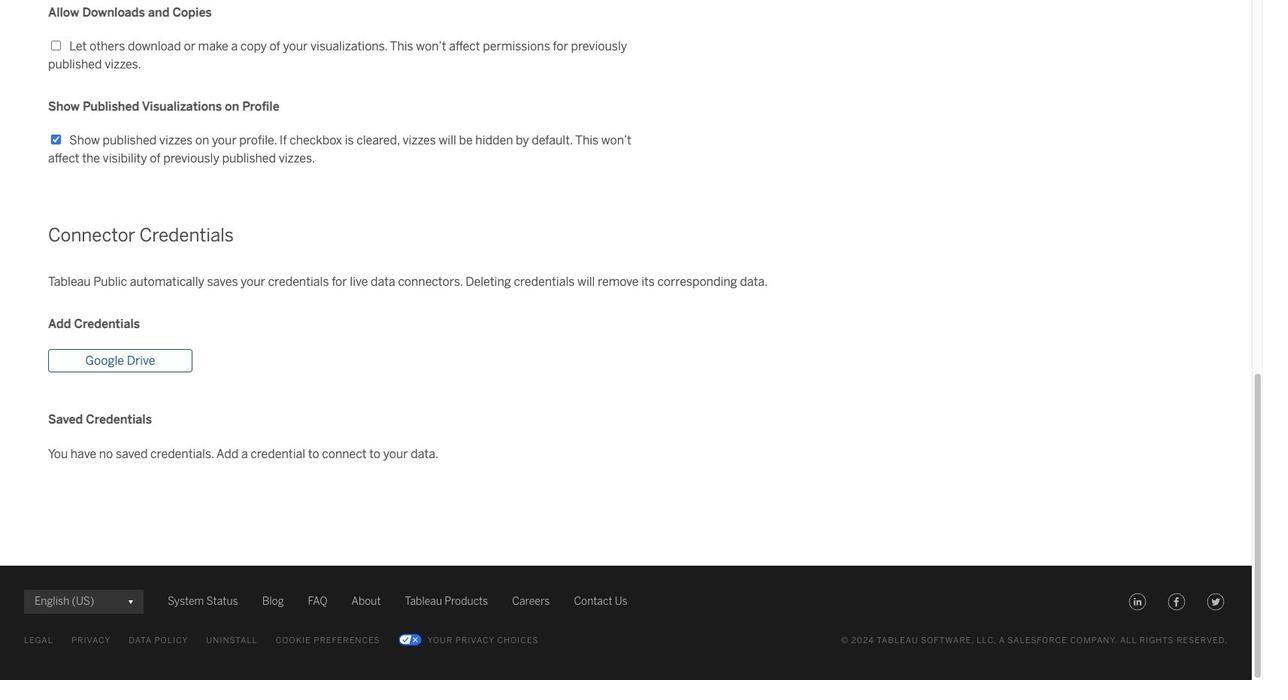 Task type: locate. For each thing, give the bounding box(es) containing it.
selected language element
[[35, 590, 133, 614]]

None checkbox
[[51, 40, 61, 50], [51, 135, 61, 144], [51, 40, 61, 50], [51, 135, 61, 144]]



Task type: vqa. For each thing, say whether or not it's contained in the screenshot.
third the Workbook thumbnail from left
no



